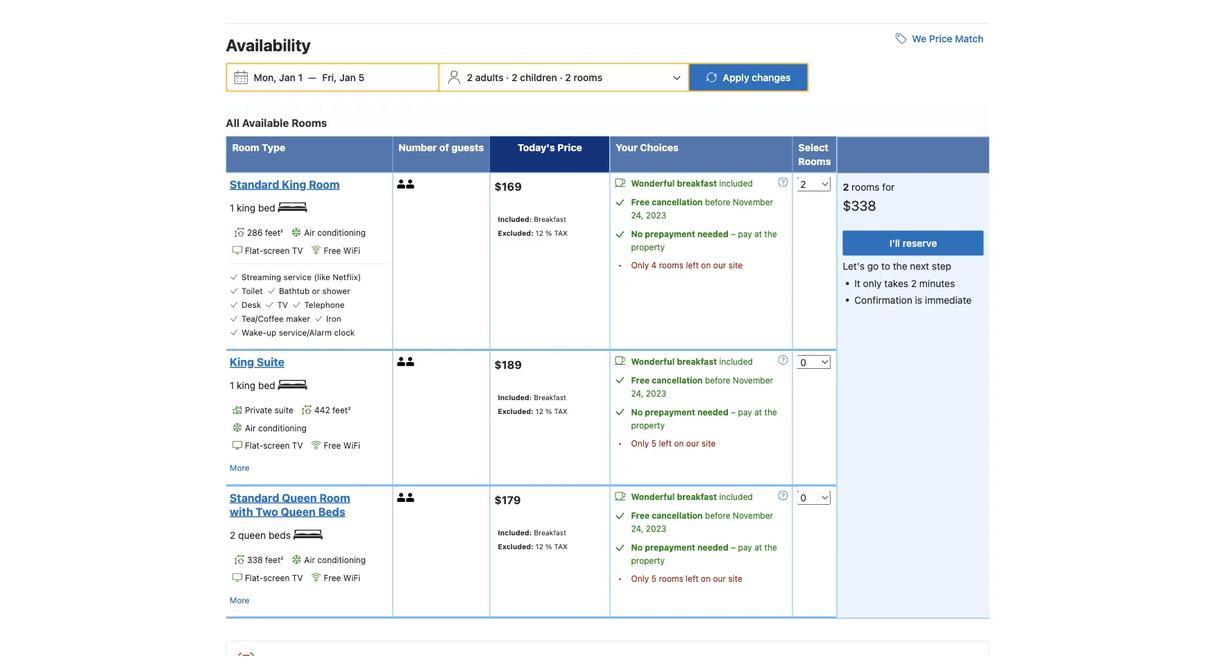 Task type: locate. For each thing, give the bounding box(es) containing it.
2 more from the top
[[230, 595, 250, 605]]

excluded: down $189
[[498, 407, 534, 415]]

king left suite
[[230, 356, 254, 369]]

3 tax from the top
[[554, 543, 568, 551]]

screen for king
[[263, 246, 290, 255]]

• for $189
[[618, 438, 622, 448]]

tv down 2 queen beds
[[292, 573, 303, 583]]

price inside "dropdown button"
[[929, 33, 953, 44]]

– pay at the property up only 5 rooms left on our site
[[631, 543, 777, 566]]

– for $169
[[731, 229, 736, 239]]

– pay at the property for $169
[[631, 229, 777, 252]]

king down the type
[[282, 178, 306, 191]]

flat-screen tv down 286 feet²
[[245, 246, 303, 255]]

more
[[230, 463, 250, 473], [230, 595, 250, 605]]

2 2023 from the top
[[646, 389, 667, 398]]

1 more details on meals and payment options image from the top
[[778, 177, 788, 187]]

no up only 5 rooms left on our site
[[631, 543, 643, 553]]

2023 up 4
[[646, 211, 667, 220]]

king up 286
[[237, 202, 256, 213]]

1 flat-screen tv from the top
[[245, 246, 303, 255]]

2 % from the top
[[545, 407, 552, 415]]

before for $189
[[705, 375, 731, 385]]

guests
[[452, 142, 484, 153]]

room type
[[232, 142, 285, 153]]

0 vertical spatial on
[[701, 261, 711, 270]]

property up the only 5 left on our site
[[631, 420, 665, 430]]

2 vertical spatial flat-screen tv
[[245, 573, 303, 583]]

free cancellation up only 5 rooms left on our site
[[631, 511, 703, 521]]

breakfast
[[534, 215, 566, 224], [534, 393, 566, 401], [534, 529, 566, 537]]

takes
[[884, 278, 909, 289]]

wifi down beds at the bottom of the page
[[343, 573, 360, 583]]

wonderful for $179
[[631, 492, 675, 502]]

included for $169
[[719, 179, 753, 188]]

standard inside standard queen room with two queen beds
[[230, 491, 279, 505]]

1 king bed up 286
[[230, 202, 278, 213]]

· right children
[[560, 71, 563, 83]]

1 needed from the top
[[698, 229, 729, 239]]

needed for $189
[[698, 407, 729, 417]]

2 vertical spatial wifi
[[343, 573, 360, 583]]

1 horizontal spatial ·
[[560, 71, 563, 83]]

only
[[631, 261, 649, 270], [631, 438, 649, 448], [631, 574, 649, 584]]

3 wonderful from the top
[[631, 492, 675, 502]]

1 vertical spatial flat-
[[245, 441, 263, 451]]

more link up with
[[230, 461, 250, 475]]

bed down suite
[[258, 380, 275, 391]]

1 24, from the top
[[631, 211, 644, 220]]

1 vertical spatial more link
[[230, 593, 250, 607]]

0 vertical spatial before
[[705, 197, 731, 207]]

flat- down private
[[245, 441, 263, 451]]

1 vertical spatial needed
[[698, 407, 729, 417]]

cancellation
[[652, 197, 703, 207], [652, 375, 703, 385], [652, 511, 703, 521]]

0 vertical spatial •
[[618, 261, 622, 270]]

1 – from the top
[[731, 229, 736, 239]]

2 breakfast from the top
[[534, 393, 566, 401]]

0 vertical spatial more link
[[230, 461, 250, 475]]

3 no prepayment needed from the top
[[631, 543, 729, 553]]

1 included from the top
[[719, 179, 753, 188]]

0 vertical spatial – pay at the property
[[631, 229, 777, 252]]

2 vertical spatial 5
[[651, 574, 657, 584]]

excluded: down $169
[[498, 229, 534, 237]]

included: down $169
[[498, 215, 532, 224]]

0 vertical spatial wonderful
[[631, 179, 675, 188]]

flat-screen tv down private suite
[[245, 441, 303, 451]]

– pay at the property for $179
[[631, 543, 777, 566]]

0 vertical spatial left
[[686, 261, 699, 270]]

1 screen from the top
[[263, 246, 290, 255]]

2 vertical spatial wonderful
[[631, 492, 675, 502]]

1 vertical spatial before november 24, 2023
[[631, 375, 773, 398]]

2 november from the top
[[733, 375, 773, 385]]

1 prepayment from the top
[[645, 229, 695, 239]]

before november 24, 2023 up the only 5 left on our site
[[631, 375, 773, 398]]

flat-
[[245, 246, 263, 255], [245, 441, 263, 451], [245, 573, 263, 583]]

included:
[[498, 215, 532, 224], [498, 393, 532, 401], [498, 529, 532, 537]]

bed up 286 feet²
[[258, 202, 275, 213]]

1 standard from the top
[[230, 178, 279, 191]]

2023
[[646, 211, 667, 220], [646, 389, 667, 398], [646, 524, 667, 534]]

0 vertical spatial cancellation
[[652, 197, 703, 207]]

mon,
[[254, 71, 277, 83]]

free cancellation down the choices
[[631, 197, 703, 207]]

1 vertical spatial rooms
[[798, 155, 831, 167]]

1 vertical spatial 2023
[[646, 389, 667, 398]]

king
[[237, 202, 256, 213], [237, 380, 256, 391]]

prepayment up 4
[[645, 229, 695, 239]]

flat- for standard king room
[[245, 246, 263, 255]]

0 horizontal spatial rooms
[[292, 116, 327, 129]]

prepayment up only 5 rooms left on our site
[[645, 543, 695, 553]]

included: down the $179
[[498, 529, 532, 537]]

3 wonderful breakfast included from the top
[[631, 492, 753, 502]]

2 vertical spatial –
[[731, 543, 736, 553]]

1 before november 24, 2023 from the top
[[631, 197, 773, 220]]

12
[[536, 229, 543, 237], [536, 407, 543, 415], [536, 543, 543, 551]]

wonderful
[[631, 179, 675, 188], [631, 357, 675, 366], [631, 492, 675, 502]]

2 vertical spatial pay
[[738, 543, 752, 553]]

more down 338
[[230, 595, 250, 605]]

pay
[[738, 229, 752, 239], [738, 407, 752, 417], [738, 543, 752, 553]]

free wifi for standard king room
[[324, 246, 360, 255]]

1 vertical spatial room
[[309, 178, 340, 191]]

tax for $189
[[554, 407, 568, 415]]

prepayment for $169
[[645, 229, 695, 239]]

2 no from the top
[[631, 407, 643, 417]]

available
[[242, 116, 289, 129]]

air down private
[[245, 423, 256, 433]]

1 vertical spatial wonderful
[[631, 357, 675, 366]]

2 flat-screen tv from the top
[[245, 441, 303, 451]]

2 standard from the top
[[230, 491, 279, 505]]

3 wifi from the top
[[343, 573, 360, 583]]

our for $169
[[713, 261, 726, 270]]

occupancy image
[[406, 179, 415, 188], [397, 493, 406, 502], [406, 493, 415, 502]]

private
[[245, 406, 272, 416]]

1 vertical spatial 12
[[536, 407, 543, 415]]

jan right mon,
[[279, 71, 296, 83]]

cancellation down the choices
[[652, 197, 703, 207]]

2 vertical spatial feet²
[[265, 556, 283, 565]]

more link down 338
[[230, 593, 250, 607]]

5 for $179
[[651, 574, 657, 584]]

2 no prepayment needed from the top
[[631, 407, 729, 417]]

only for $169
[[631, 261, 649, 270]]

0 vertical spatial our
[[713, 261, 726, 270]]

3 at from the top
[[755, 543, 762, 553]]

1 flat- from the top
[[245, 246, 263, 255]]

cancellation for $179
[[652, 511, 703, 521]]

free cancellation up the only 5 left on our site
[[631, 375, 703, 385]]

fri, jan 5 button
[[317, 65, 370, 90]]

2023 for $169
[[646, 211, 667, 220]]

0 vertical spatial prepayment
[[645, 229, 695, 239]]

free wifi down 442 feet²
[[324, 441, 360, 451]]

maker
[[286, 314, 310, 323]]

room inside standard queen room with two queen beds
[[320, 491, 350, 505]]

· right adults
[[506, 71, 509, 83]]

free wifi
[[324, 246, 360, 255], [324, 441, 360, 451], [324, 573, 360, 583]]

2 needed from the top
[[698, 407, 729, 417]]

price right we
[[929, 33, 953, 44]]

3 • from the top
[[618, 574, 622, 584]]

0 vertical spatial bed
[[258, 202, 275, 213]]

0 vertical spatial conditioning
[[317, 228, 366, 238]]

wonderful breakfast included for $169
[[631, 179, 753, 188]]

tea/coffee maker
[[242, 314, 310, 323]]

before november 24, 2023 up the only 4 rooms left on our site
[[631, 197, 773, 220]]

no up the only 5 left on our site
[[631, 407, 643, 417]]

i'll reserve
[[890, 237, 937, 249]]

cancellation up only 5 rooms left on our site
[[652, 511, 703, 521]]

2 vertical spatial conditioning
[[317, 556, 366, 565]]

– pay at the property for $189
[[631, 407, 777, 430]]

1 12 from the top
[[536, 229, 543, 237]]

1 vertical spatial included
[[719, 357, 753, 366]]

wifi for standard king room
[[343, 246, 360, 255]]

1 pay from the top
[[738, 229, 752, 239]]

3 screen from the top
[[263, 573, 290, 583]]

2023 for $189
[[646, 389, 667, 398]]

% for $179
[[545, 543, 552, 551]]

1 for standard
[[230, 202, 234, 213]]

2 vertical spatial cancellation
[[652, 511, 703, 521]]

air right 338 feet²
[[304, 556, 315, 565]]

the for $189
[[765, 407, 777, 417]]

2 free cancellation from the top
[[631, 375, 703, 385]]

0 vertical spatial site
[[729, 261, 743, 270]]

24, for $169
[[631, 211, 644, 220]]

1 free wifi from the top
[[324, 246, 360, 255]]

needed up the only 5 left on our site
[[698, 407, 729, 417]]

2 bed from the top
[[258, 380, 275, 391]]

left for $169
[[686, 261, 699, 270]]

conditioning down beds at the bottom of the page
[[317, 556, 366, 565]]

feet² right 286
[[265, 228, 283, 238]]

1 only from the top
[[631, 261, 649, 270]]

3 property from the top
[[631, 556, 665, 566]]

conditioning
[[317, 228, 366, 238], [258, 423, 307, 433], [317, 556, 366, 565]]

rooms down select
[[798, 155, 831, 167]]

2 – from the top
[[731, 407, 736, 417]]

king down king suite
[[237, 380, 256, 391]]

1 vertical spatial •
[[618, 438, 622, 448]]

1 tax from the top
[[554, 229, 568, 237]]

1 breakfast from the top
[[677, 179, 717, 188]]

more details on meals and payment options image for $169
[[778, 177, 788, 187]]

1 king bed for king
[[230, 380, 278, 391]]

property
[[631, 243, 665, 252], [631, 420, 665, 430], [631, 556, 665, 566]]

2 prepayment from the top
[[645, 407, 695, 417]]

2 vertical spatial air conditioning
[[304, 556, 366, 565]]

service
[[284, 272, 312, 282]]

suite
[[257, 356, 285, 369]]

children
[[520, 71, 557, 83]]

1 • from the top
[[618, 261, 622, 270]]

more up with
[[230, 463, 250, 473]]

3 needed from the top
[[698, 543, 729, 553]]

2 vertical spatial no prepayment needed
[[631, 543, 729, 553]]

0 vertical spatial at
[[755, 229, 762, 239]]

more details on meals and payment options image
[[778, 177, 788, 187], [778, 491, 788, 501]]

changes
[[752, 71, 791, 83]]

property up only 5 rooms left on our site
[[631, 556, 665, 566]]

feet² right 442
[[332, 406, 351, 416]]

2 king from the top
[[237, 380, 256, 391]]

1 vertical spatial king
[[237, 380, 256, 391]]

2 excluded: from the top
[[498, 407, 534, 415]]

– for $189
[[731, 407, 736, 417]]

1 no prepayment needed from the top
[[631, 229, 729, 239]]

%
[[545, 229, 552, 237], [545, 407, 552, 415], [545, 543, 552, 551]]

queen
[[282, 491, 317, 505], [281, 505, 316, 518]]

3 breakfast from the top
[[677, 492, 717, 502]]

– pay at the property
[[631, 229, 777, 252], [631, 407, 777, 430], [631, 543, 777, 566]]

breakfast
[[677, 179, 717, 188], [677, 357, 717, 366], [677, 492, 717, 502]]

2 included from the top
[[719, 357, 753, 366]]

the inside "let's go to the next step it only takes 2 minutes confirmation is immediate"
[[893, 260, 908, 272]]

2 jan from the left
[[339, 71, 356, 83]]

• left only 5 rooms left on our site
[[618, 574, 622, 584]]

1 down 'standard king room'
[[230, 202, 234, 213]]

wifi
[[343, 246, 360, 255], [343, 441, 360, 451], [343, 573, 360, 583]]

2 rooms for $338
[[843, 181, 895, 214]]

24,
[[631, 211, 644, 220], [631, 389, 644, 398], [631, 524, 644, 534]]

room for standard queen room with two queen beds
[[320, 491, 350, 505]]

0 vertical spatial breakfast
[[677, 179, 717, 188]]

2023 up the only 5 left on our site
[[646, 389, 667, 398]]

let's go to the next step it only takes 2 minutes confirmation is immediate
[[843, 260, 972, 306]]

apply changes button
[[690, 64, 808, 91]]

free cancellation for $189
[[631, 375, 703, 385]]

air for king
[[304, 228, 315, 238]]

2 vertical spatial wonderful breakfast included
[[631, 492, 753, 502]]

2 before from the top
[[705, 375, 731, 385]]

5
[[358, 71, 365, 83], [651, 438, 657, 448], [651, 574, 657, 584]]

0 vertical spatial excluded:
[[498, 229, 534, 237]]

included: for $179
[[498, 529, 532, 537]]

0 vertical spatial free cancellation
[[631, 197, 703, 207]]

2 more details on meals and payment options image from the top
[[778, 491, 788, 501]]

conditioning for queen
[[317, 556, 366, 565]]

site for $169
[[729, 261, 743, 270]]

air conditioning down beds at the bottom of the page
[[304, 556, 366, 565]]

• left 4
[[618, 261, 622, 270]]

1 vertical spatial at
[[755, 407, 762, 417]]

2 up the is
[[911, 278, 917, 289]]

3 prepayment from the top
[[645, 543, 695, 553]]

2 cancellation from the top
[[652, 375, 703, 385]]

0 vertical spatial included
[[719, 179, 753, 188]]

only for $179
[[631, 574, 649, 584]]

1 bed from the top
[[258, 202, 275, 213]]

included: for $169
[[498, 215, 532, 224]]

2 vertical spatial breakfast
[[677, 492, 717, 502]]

0 vertical spatial queen
[[282, 491, 317, 505]]

1 more link from the top
[[230, 461, 250, 475]]

2 right children
[[565, 71, 571, 83]]

flat- down 338
[[245, 573, 263, 583]]

choices
[[640, 142, 679, 153]]

our for $179
[[713, 574, 726, 584]]

on for $179
[[701, 574, 711, 584]]

3 24, from the top
[[631, 524, 644, 534]]

needed up the only 4 rooms left on our site
[[698, 229, 729, 239]]

rooms
[[292, 116, 327, 129], [798, 155, 831, 167]]

2 vertical spatial on
[[701, 574, 711, 584]]

before november 24, 2023 for $179
[[631, 511, 773, 534]]

included: breakfast excluded: 12 % tax down the $179
[[498, 529, 568, 551]]

0 vertical spatial king
[[237, 202, 256, 213]]

no prepayment needed up only 5 rooms left on our site
[[631, 543, 729, 553]]

3 – pay at the property from the top
[[631, 543, 777, 566]]

2 24, from the top
[[631, 389, 644, 398]]

more link for king suite
[[230, 461, 250, 475]]

– pay at the property up the only 4 rooms left on our site
[[631, 229, 777, 252]]

2 vertical spatial prepayment
[[645, 543, 695, 553]]

24, for $179
[[631, 524, 644, 534]]

0 vertical spatial air
[[304, 228, 315, 238]]

1 vertical spatial –
[[731, 407, 736, 417]]

feet² right 338
[[265, 556, 283, 565]]

1 vertical spatial more
[[230, 595, 250, 605]]

3 included: from the top
[[498, 529, 532, 537]]

1 vertical spatial wonderful breakfast included
[[631, 357, 753, 366]]

1 2023 from the top
[[646, 211, 667, 220]]

property up 4
[[631, 243, 665, 252]]

1 vertical spatial excluded:
[[498, 407, 534, 415]]

no
[[631, 229, 643, 239], [631, 407, 643, 417], [631, 543, 643, 553]]

0 vertical spatial standard
[[230, 178, 279, 191]]

1 vertical spatial wifi
[[343, 441, 360, 451]]

0 vertical spatial 24,
[[631, 211, 644, 220]]

0 vertical spatial free wifi
[[324, 246, 360, 255]]

1 vertical spatial price
[[558, 142, 582, 153]]

3 flat-screen tv from the top
[[245, 573, 303, 583]]

screen for queen
[[263, 573, 290, 583]]

2 pay from the top
[[738, 407, 752, 417]]

2 vertical spatial needed
[[698, 543, 729, 553]]

i'll reserve button
[[843, 231, 984, 256]]

screen
[[263, 246, 290, 255], [263, 441, 290, 451], [263, 573, 290, 583]]

at for $169
[[755, 229, 762, 239]]

1 november from the top
[[733, 197, 773, 207]]

1 horizontal spatial jan
[[339, 71, 356, 83]]

1 free cancellation from the top
[[631, 197, 703, 207]]

type
[[262, 142, 285, 153]]

2 wonderful from the top
[[631, 357, 675, 366]]

0 vertical spatial flat-screen tv
[[245, 246, 303, 255]]

air conditioning down private suite
[[245, 423, 307, 433]]

included: breakfast excluded: 12 % tax for $169
[[498, 215, 568, 237]]

3 included: breakfast excluded: 12 % tax from the top
[[498, 529, 568, 551]]

before for $179
[[705, 511, 731, 521]]

0 vertical spatial november
[[733, 197, 773, 207]]

2 property from the top
[[631, 420, 665, 430]]

flat-screen tv down 338 feet²
[[245, 573, 303, 583]]

3 breakfast from the top
[[534, 529, 566, 537]]

standard down room type
[[230, 178, 279, 191]]

only 5 rooms left on our site
[[631, 574, 743, 584]]

2 up the $338
[[843, 181, 849, 193]]

pay for $189
[[738, 407, 752, 417]]

pay for $179
[[738, 543, 752, 553]]

1 wifi from the top
[[343, 246, 360, 255]]

property for $189
[[631, 420, 665, 430]]

price for today's
[[558, 142, 582, 153]]

$179
[[494, 494, 521, 507]]

2 • from the top
[[618, 438, 622, 448]]

0 vertical spatial %
[[545, 229, 552, 237]]

conditioning down suite
[[258, 423, 307, 433]]

screen down 338 feet²
[[263, 573, 290, 583]]

tea/coffee
[[242, 314, 284, 323]]

conditioning up netflix)
[[317, 228, 366, 238]]

0 vertical spatial 2023
[[646, 211, 667, 220]]

1 vertical spatial before
[[705, 375, 731, 385]]

1 vertical spatial 1 king bed
[[230, 380, 278, 391]]

tv down suite
[[292, 441, 303, 451]]

• left the only 5 left on our site
[[618, 438, 622, 448]]

2 vertical spatial before
[[705, 511, 731, 521]]

no prepayment needed for $179
[[631, 543, 729, 553]]

room for standard king room
[[309, 178, 340, 191]]

1 vertical spatial november
[[733, 375, 773, 385]]

5 for $189
[[651, 438, 657, 448]]

– pay at the property up the only 5 left on our site
[[631, 407, 777, 430]]

2 vertical spatial site
[[728, 574, 743, 584]]

1 left —
[[298, 71, 303, 83]]

• for $169
[[618, 261, 622, 270]]

more link
[[230, 461, 250, 475], [230, 593, 250, 607]]

telephone
[[304, 300, 345, 309]]

2 breakfast from the top
[[677, 357, 717, 366]]

1
[[298, 71, 303, 83], [230, 202, 234, 213], [230, 380, 234, 391]]

1 vertical spatial property
[[631, 420, 665, 430]]

price
[[929, 33, 953, 44], [558, 142, 582, 153]]

free wifi down beds at the bottom of the page
[[324, 573, 360, 583]]

2 left children
[[512, 71, 518, 83]]

2 more link from the top
[[230, 593, 250, 607]]

feet²
[[265, 228, 283, 238], [332, 406, 351, 416], [265, 556, 283, 565]]

air right 286 feet²
[[304, 228, 315, 238]]

tax
[[554, 229, 568, 237], [554, 407, 568, 415], [554, 543, 568, 551]]

pay for $169
[[738, 229, 752, 239]]

2 1 king bed from the top
[[230, 380, 278, 391]]

king
[[282, 178, 306, 191], [230, 356, 254, 369]]

442 feet²
[[314, 406, 351, 416]]

2 wonderful breakfast included from the top
[[631, 357, 753, 366]]

1 at from the top
[[755, 229, 762, 239]]

1 vertical spatial prepayment
[[645, 407, 695, 417]]

occupancy image
[[397, 179, 406, 188], [397, 357, 406, 366], [406, 357, 415, 366]]

included: breakfast excluded: 12 % tax down $189
[[498, 393, 568, 415]]

room
[[232, 142, 259, 153], [309, 178, 340, 191], [320, 491, 350, 505]]

% for $189
[[545, 407, 552, 415]]

standard up two
[[230, 491, 279, 505]]

1 more from the top
[[230, 463, 250, 473]]

breakfast for $189
[[677, 357, 717, 366]]

before november 24, 2023 up only 5 rooms left on our site
[[631, 511, 773, 534]]

cancellation for $189
[[652, 375, 703, 385]]

november for $189
[[733, 375, 773, 385]]

tv up tea/coffee maker
[[277, 300, 288, 309]]

included: down $189
[[498, 393, 532, 401]]

wifi down 442 feet²
[[343, 441, 360, 451]]

3 before november 24, 2023 from the top
[[631, 511, 773, 534]]

november
[[733, 197, 773, 207], [733, 375, 773, 385], [733, 511, 773, 521]]

2 vertical spatial included
[[719, 492, 753, 502]]

1 vertical spatial free cancellation
[[631, 375, 703, 385]]

jan right fri,
[[339, 71, 356, 83]]

2023 up only 5 rooms left on our site
[[646, 524, 667, 534]]

no prepayment needed for $189
[[631, 407, 729, 417]]

0 vertical spatial rooms
[[292, 116, 327, 129]]

2 tax from the top
[[554, 407, 568, 415]]

flat-screen tv
[[245, 246, 303, 255], [245, 441, 303, 451], [245, 573, 303, 583]]

standard
[[230, 178, 279, 191], [230, 491, 279, 505]]

netflix)
[[333, 272, 361, 282]]

1 % from the top
[[545, 229, 552, 237]]

screen down 286 feet²
[[263, 246, 290, 255]]

2 vertical spatial free cancellation
[[631, 511, 703, 521]]

prepayment up the only 5 left on our site
[[645, 407, 695, 417]]

0 vertical spatial property
[[631, 243, 665, 252]]

1 excluded: from the top
[[498, 229, 534, 237]]

1 vertical spatial feet²
[[332, 406, 351, 416]]

0 vertical spatial tax
[[554, 229, 568, 237]]

needed up only 5 rooms left on our site
[[698, 543, 729, 553]]

screen down private suite
[[263, 441, 290, 451]]

2 vertical spatial free wifi
[[324, 573, 360, 583]]

0 vertical spatial more details on meals and payment options image
[[778, 177, 788, 187]]

3 before from the top
[[705, 511, 731, 521]]

3 november from the top
[[733, 511, 773, 521]]

king suite
[[230, 356, 285, 369]]

all available rooms
[[226, 116, 327, 129]]

2 vertical spatial left
[[686, 574, 699, 584]]

air for queen
[[304, 556, 315, 565]]

2 vertical spatial breakfast
[[534, 529, 566, 537]]

private suite
[[245, 406, 294, 416]]

cancellation up the only 5 left on our site
[[652, 375, 703, 385]]

0 vertical spatial no
[[631, 229, 643, 239]]

no up the only 4 rooms left on our site
[[631, 229, 643, 239]]

2 included: breakfast excluded: 12 % tax from the top
[[498, 393, 568, 415]]

1 king bed down king suite
[[230, 380, 278, 391]]

1 vertical spatial conditioning
[[258, 423, 307, 433]]

air conditioning up netflix)
[[304, 228, 366, 238]]

3 % from the top
[[545, 543, 552, 551]]

1 wonderful breakfast included from the top
[[631, 179, 753, 188]]

1 before from the top
[[705, 197, 731, 207]]

•
[[618, 261, 622, 270], [618, 438, 622, 448], [618, 574, 622, 584]]

1 vertical spatial free wifi
[[324, 441, 360, 451]]

we price match button
[[890, 26, 989, 51]]

2 vertical spatial – pay at the property
[[631, 543, 777, 566]]

2 left queen at the bottom of the page
[[230, 530, 235, 541]]

% for $169
[[545, 229, 552, 237]]

number
[[399, 142, 437, 153]]

flat- down 286
[[245, 246, 263, 255]]

free cancellation
[[631, 197, 703, 207], [631, 375, 703, 385], [631, 511, 703, 521]]

–
[[731, 229, 736, 239], [731, 407, 736, 417], [731, 543, 736, 553]]

0 vertical spatial 1
[[298, 71, 303, 83]]

2 12 from the top
[[536, 407, 543, 415]]

3 flat- from the top
[[245, 573, 263, 583]]

2 vertical spatial november
[[733, 511, 773, 521]]

prepayment
[[645, 229, 695, 239], [645, 407, 695, 417], [645, 543, 695, 553]]

our
[[713, 261, 726, 270], [686, 438, 699, 448], [713, 574, 726, 584]]

1 included: breakfast excluded: 12 % tax from the top
[[498, 215, 568, 237]]

no prepayment needed up the only 5 left on our site
[[631, 407, 729, 417]]

2 only from the top
[[631, 438, 649, 448]]

0 horizontal spatial jan
[[279, 71, 296, 83]]

breakfast for $169
[[534, 215, 566, 224]]

3 – from the top
[[731, 543, 736, 553]]

occupancy image for standard king room
[[406, 179, 415, 188]]

1 breakfast from the top
[[534, 215, 566, 224]]

1 vertical spatial 5
[[651, 438, 657, 448]]

included: breakfast excluded: 12 % tax down $169
[[498, 215, 568, 237]]

1 wonderful from the top
[[631, 179, 675, 188]]

338 feet²
[[247, 556, 283, 565]]

air
[[304, 228, 315, 238], [245, 423, 256, 433], [304, 556, 315, 565]]

wifi up netflix)
[[343, 246, 360, 255]]

2 vertical spatial property
[[631, 556, 665, 566]]

1 vertical spatial no prepayment needed
[[631, 407, 729, 417]]

3 no from the top
[[631, 543, 643, 553]]

air conditioning
[[304, 228, 366, 238], [245, 423, 307, 433], [304, 556, 366, 565]]

price right today's
[[558, 142, 582, 153]]

wonderful for $169
[[631, 179, 675, 188]]

0 vertical spatial 12
[[536, 229, 543, 237]]

4
[[651, 261, 657, 270]]

excluded: down the $179
[[498, 543, 534, 551]]



Task type: describe. For each thing, give the bounding box(es) containing it.
at for $189
[[755, 407, 762, 417]]

2 · from the left
[[560, 71, 563, 83]]

tax for $179
[[554, 543, 568, 551]]

beds
[[269, 530, 291, 541]]

12 for $169
[[536, 229, 543, 237]]

conditioning for king
[[317, 228, 366, 238]]

select
[[798, 142, 829, 153]]

feet² for queen
[[265, 556, 283, 565]]

bed for standard
[[258, 202, 275, 213]]

included: for $189
[[498, 393, 532, 401]]

1 vertical spatial queen
[[281, 505, 316, 518]]

go
[[867, 260, 879, 272]]

or
[[312, 286, 320, 296]]

only 5 left on our site
[[631, 438, 716, 448]]

toilet
[[242, 286, 263, 296]]

more for king suite
[[230, 463, 250, 473]]

free cancellation for $179
[[631, 511, 703, 521]]

2 wifi from the top
[[343, 441, 360, 451]]

more details on meals and payment options image for $179
[[778, 491, 788, 501]]

2 inside "let's go to the next step it only takes 2 minutes confirmation is immediate"
[[911, 278, 917, 289]]

2 left adults
[[467, 71, 473, 83]]

286 feet²
[[247, 228, 283, 238]]

the for $169
[[765, 229, 777, 239]]

needed for $169
[[698, 229, 729, 239]]

confirmation
[[855, 294, 913, 306]]

1 for king
[[230, 380, 234, 391]]

bathtub
[[279, 286, 310, 296]]

property for $169
[[631, 243, 665, 252]]

next
[[910, 260, 929, 272]]

wake-
[[242, 327, 267, 337]]

bed for king
[[258, 380, 275, 391]]

to
[[881, 260, 890, 272]]

step
[[932, 260, 952, 272]]

before november 24, 2023 for $169
[[631, 197, 773, 220]]

immediate
[[925, 294, 972, 306]]

2 screen from the top
[[263, 441, 290, 451]]

breakfast for $179
[[534, 529, 566, 537]]

– for $179
[[731, 543, 736, 553]]

mon, jan 1 button
[[248, 65, 308, 90]]

flat-screen tv for queen
[[245, 573, 303, 583]]

november for $169
[[733, 197, 773, 207]]

1 king bed for standard
[[230, 202, 278, 213]]

apply changes
[[723, 71, 791, 83]]

breakfast for $189
[[534, 393, 566, 401]]

2 adults · 2 children · 2 rooms button
[[441, 64, 687, 91]]

up
[[267, 327, 276, 337]]

only 4 rooms left on our site
[[631, 261, 743, 270]]

2 queen beds
[[230, 530, 293, 541]]

0 vertical spatial 5
[[358, 71, 365, 83]]

more link for standard queen room with two queen beds
[[230, 593, 250, 607]]

more details on meals and payment options image
[[778, 355, 788, 365]]

fri,
[[322, 71, 337, 83]]

select rooms
[[798, 142, 831, 167]]

adults
[[475, 71, 504, 83]]

1 vertical spatial air
[[245, 423, 256, 433]]

excluded: for $169
[[498, 229, 534, 237]]

of
[[439, 142, 449, 153]]

338
[[247, 556, 263, 565]]

24, for $189
[[631, 389, 644, 398]]

with
[[230, 505, 253, 518]]

occupancy image for $169
[[397, 179, 406, 188]]

1 vertical spatial king
[[230, 356, 254, 369]]

standard queen room with two queen beds
[[230, 491, 350, 518]]

only for $189
[[631, 438, 649, 448]]

442
[[314, 406, 330, 416]]

included: breakfast excluded: 12 % tax for $179
[[498, 529, 568, 551]]

wifi for standard queen room with two queen beds
[[343, 573, 360, 583]]

(like
[[314, 272, 330, 282]]

no for $179
[[631, 543, 643, 553]]

site for $179
[[728, 574, 743, 584]]

0 vertical spatial king
[[282, 178, 306, 191]]

we
[[912, 33, 927, 44]]

standard king room
[[230, 178, 340, 191]]

tv up service
[[292, 246, 303, 255]]

desk
[[242, 300, 261, 309]]

iron
[[326, 314, 341, 323]]

prepayment for $179
[[645, 543, 695, 553]]

1 jan from the left
[[279, 71, 296, 83]]

2023 for $179
[[646, 524, 667, 534]]

2 flat- from the top
[[245, 441, 263, 451]]

on for $169
[[701, 261, 711, 270]]

only
[[863, 278, 882, 289]]

shower
[[322, 286, 350, 296]]

november for $179
[[733, 511, 773, 521]]

prepayment for $189
[[645, 407, 695, 417]]

wake-up service/alarm clock
[[242, 327, 355, 337]]

more for standard queen room with two queen beds
[[230, 595, 250, 605]]

1 vertical spatial air conditioning
[[245, 423, 307, 433]]

for
[[882, 181, 895, 193]]

minutes
[[920, 278, 955, 289]]

no for $189
[[631, 407, 643, 417]]

standard for standard queen room with two queen beds
[[230, 491, 279, 505]]

wonderful breakfast included for $179
[[631, 492, 753, 502]]

king for standard
[[237, 202, 256, 213]]

suite
[[275, 406, 294, 416]]

it
[[855, 278, 861, 289]]

standard king room link
[[230, 177, 385, 191]]

your choices
[[616, 142, 679, 153]]

1 · from the left
[[506, 71, 509, 83]]

occupancy image for $189
[[397, 357, 406, 366]]

included for $179
[[719, 492, 753, 502]]

2 free wifi from the top
[[324, 441, 360, 451]]

today's
[[518, 142, 555, 153]]

match
[[955, 33, 984, 44]]

0 vertical spatial room
[[232, 142, 259, 153]]

2 inside 2 rooms for $338
[[843, 181, 849, 193]]

1 vertical spatial on
[[674, 438, 684, 448]]

rooms inside button
[[574, 71, 603, 83]]

feet² for king
[[265, 228, 283, 238]]

excluded: for $179
[[498, 543, 534, 551]]

standard queen room with two queen beds link
[[230, 491, 385, 519]]

$338
[[843, 197, 876, 214]]

breakfast for $179
[[677, 492, 717, 502]]

wonderful for $189
[[631, 357, 675, 366]]

king for king
[[237, 380, 256, 391]]

included: breakfast excluded: 12 % tax for $189
[[498, 393, 568, 415]]

number of guests
[[399, 142, 484, 153]]

occupancy image for standard queen room with two queen beds
[[406, 493, 415, 502]]

streaming service (like netflix)
[[242, 272, 361, 282]]

1 vertical spatial our
[[686, 438, 699, 448]]

let's
[[843, 260, 865, 272]]

2 adults · 2 children · 2 rooms
[[467, 71, 603, 83]]

$189
[[494, 358, 522, 371]]

breakfast for $169
[[677, 179, 717, 188]]

service/alarm
[[279, 327, 332, 337]]

• for $179
[[618, 574, 622, 584]]

286
[[247, 228, 263, 238]]

at for $179
[[755, 543, 762, 553]]

air conditioning for king
[[304, 228, 366, 238]]

two
[[256, 505, 278, 518]]

air conditioning for queen
[[304, 556, 366, 565]]

beds
[[318, 505, 345, 518]]

price for we
[[929, 33, 953, 44]]

flat- for standard queen room with two queen beds
[[245, 573, 263, 583]]

1 vertical spatial left
[[659, 438, 672, 448]]

rooms inside 2 rooms for $338
[[852, 181, 880, 193]]

apply
[[723, 71, 749, 83]]

1 vertical spatial site
[[702, 438, 716, 448]]

12 for $179
[[536, 543, 543, 551]]

left for $179
[[686, 574, 699, 584]]

your
[[616, 142, 638, 153]]

availability
[[226, 35, 311, 54]]

—
[[308, 71, 317, 83]]

tax for $169
[[554, 229, 568, 237]]

king suite link
[[230, 355, 385, 369]]

bathtub or shower
[[279, 286, 350, 296]]

12 for $189
[[536, 407, 543, 415]]

all
[[226, 116, 240, 129]]

mon, jan 1 — fri, jan 5
[[254, 71, 365, 83]]

queen
[[238, 530, 266, 541]]

today's price
[[518, 142, 582, 153]]

no for $169
[[631, 229, 643, 239]]

free wifi for standard queen room with two queen beds
[[324, 573, 360, 583]]

wonderful breakfast included for $189
[[631, 357, 753, 366]]

1 horizontal spatial rooms
[[798, 155, 831, 167]]

we price match
[[912, 33, 984, 44]]

is
[[915, 294, 922, 306]]

property for $179
[[631, 556, 665, 566]]

included for $189
[[719, 357, 753, 366]]



Task type: vqa. For each thing, say whether or not it's contained in the screenshot.
OUR corresponding to $179
yes



